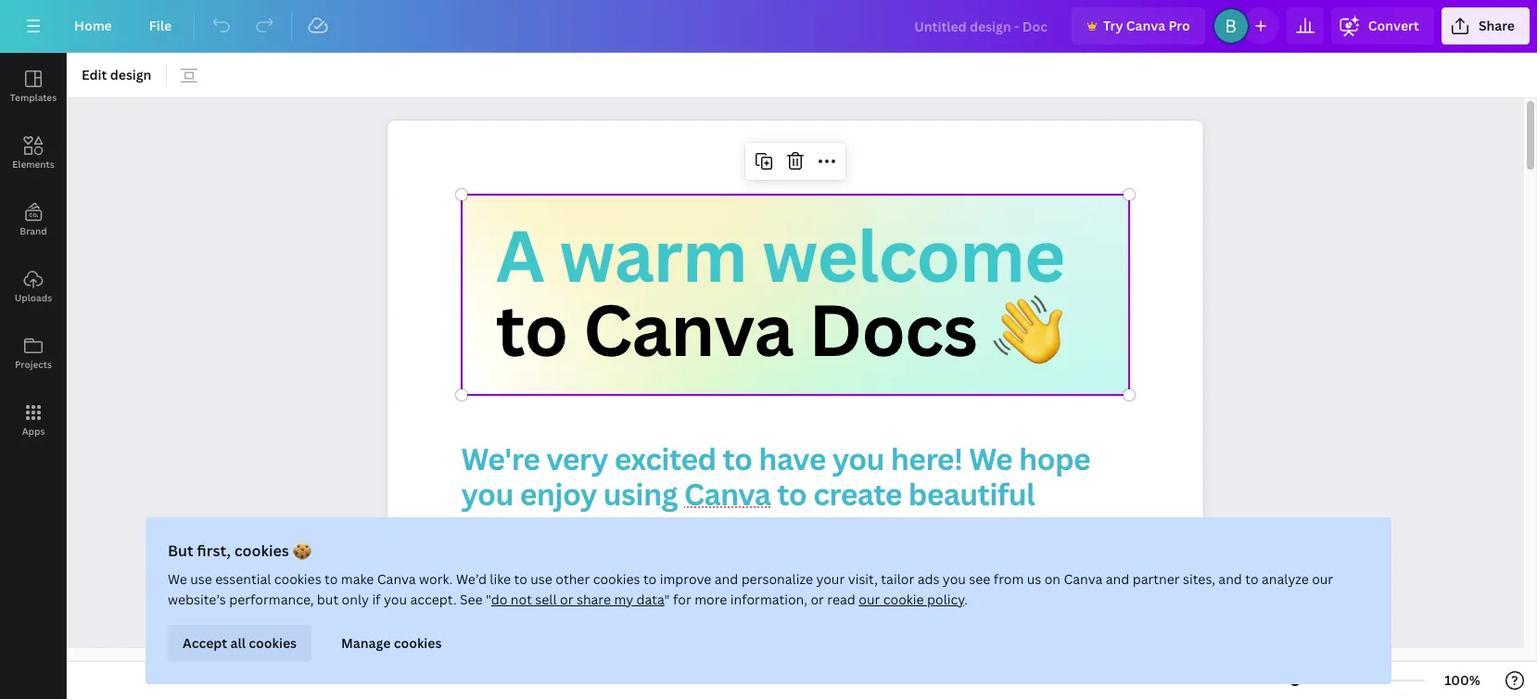 Task type: vqa. For each thing, say whether or not it's contained in the screenshot.
Your Story Option
no



Task type: describe. For each thing, give the bounding box(es) containing it.
here!
[[891, 438, 963, 478]]

main menu bar
[[0, 0, 1537, 53]]

improve
[[660, 570, 711, 588]]

you'll
[[699, 567, 742, 590]]

home
[[74, 17, 112, 34]]

but
[[317, 591, 339, 608]]

have
[[759, 438, 826, 478]]

brand button
[[0, 186, 67, 253]]

if
[[372, 591, 381, 608]]

your
[[816, 570, 845, 588]]

you right have at the bottom of page
[[832, 438, 884, 478]]

to canva docs 👋
[[495, 281, 1062, 377]]

you left enjoy
[[461, 474, 513, 514]]

do not sell or share my data " for more information, or read our cookie policy .
[[491, 591, 968, 608]]

uploads button
[[0, 253, 67, 320]]

read
[[827, 591, 856, 608]]

share
[[1479, 17, 1515, 34]]

like
[[490, 570, 511, 588]]

tailor
[[881, 570, 914, 588]]

1 and from the left
[[715, 570, 738, 588]]

welcome
[[762, 207, 1064, 303]]

cookies up "essential"
[[234, 541, 289, 561]]

performance,
[[229, 591, 314, 608]]

excited
[[614, 438, 716, 478]]

design
[[110, 66, 152, 83]]

think
[[655, 567, 695, 590]]

enjoy
[[520, 474, 597, 514]]

home link
[[59, 7, 127, 45]]

.
[[964, 591, 968, 608]]

we're very excited to have you here! we hope you enjoy using canva to create beautiful documents.
[[461, 438, 1097, 550]]

1 use from the left
[[190, 570, 212, 588]]

see
[[460, 591, 483, 608]]

but first, cookies 🍪 dialog
[[146, 517, 1392, 684]]

here are six features we think you'll love:
[[461, 567, 784, 590]]

essential
[[215, 570, 271, 588]]

canva inside button
[[1126, 17, 1166, 34]]

apps button
[[0, 387, 67, 453]]

accept.
[[410, 591, 457, 608]]

100% button
[[1433, 666, 1493, 695]]

see
[[969, 570, 991, 588]]

docs
[[808, 281, 977, 377]]

we use essential cookies to make canva work. we'd like to use other cookies to improve and personalize your visit, tailor ads you see from us on canva and partner sites, and to analyze our website's performance, but only if you accept. see "
[[168, 570, 1333, 608]]

on
[[1045, 570, 1061, 588]]

uploads
[[15, 291, 52, 304]]

1 or from the left
[[560, 591, 573, 608]]

accept
[[183, 634, 227, 652]]

manage
[[341, 634, 391, 652]]

not
[[511, 591, 532, 608]]

personalize
[[741, 570, 813, 588]]

side panel tab list
[[0, 53, 67, 453]]

features
[[558, 567, 624, 590]]

none text field containing a warm welcome
[[387, 121, 1203, 699]]

cookie
[[883, 591, 924, 608]]

👋
[[992, 281, 1062, 377]]

data
[[637, 591, 664, 608]]

edit
[[82, 66, 107, 83]]

a
[[495, 207, 544, 303]]

documents.
[[461, 510, 627, 550]]

" inside we use essential cookies to make canva work. we'd like to use other cookies to improve and personalize your visit, tailor ads you see from us on canva and partner sites, and to analyze our website's performance, but only if you accept. see "
[[486, 591, 491, 608]]

more
[[695, 591, 727, 608]]

visit,
[[848, 570, 878, 588]]

accept all cookies
[[183, 634, 297, 652]]

3 and from the left
[[1219, 570, 1242, 588]]

share button
[[1442, 7, 1530, 45]]

our cookie policy link
[[859, 591, 964, 608]]

using
[[603, 474, 678, 514]]

sites,
[[1183, 570, 1215, 588]]

we inside we use essential cookies to make canva work. we'd like to use other cookies to improve and personalize your visit, tailor ads you see from us on canva and partner sites, and to analyze our website's performance, but only if you accept. see "
[[168, 570, 187, 588]]

sell
[[535, 591, 557, 608]]

make
[[341, 570, 374, 588]]

a warm welcome
[[495, 207, 1064, 303]]

all
[[230, 634, 246, 652]]

2 or from the left
[[811, 591, 824, 608]]

but
[[168, 541, 194, 561]]



Task type: locate. For each thing, give the bounding box(es) containing it.
warm
[[559, 207, 746, 303]]

2 " from the left
[[664, 591, 670, 608]]

manage cookies
[[341, 634, 442, 652]]

and left partner
[[1106, 570, 1130, 588]]

0 horizontal spatial "
[[486, 591, 491, 608]]

0 horizontal spatial we
[[168, 570, 187, 588]]

six
[[533, 567, 554, 590]]

file
[[149, 17, 172, 34]]

edit design button
[[74, 60, 159, 90]]

elements
[[12, 158, 54, 171]]

and up do not sell or share my data " for more information, or read our cookie policy .
[[715, 570, 738, 588]]

1 horizontal spatial we
[[969, 438, 1013, 478]]

our right the analyze
[[1312, 570, 1333, 588]]

1 vertical spatial our
[[859, 591, 880, 608]]

to
[[495, 281, 567, 377], [723, 438, 752, 478], [777, 474, 807, 514], [325, 570, 338, 588], [514, 570, 527, 588], [643, 570, 657, 588], [1245, 570, 1259, 588]]

partner
[[1133, 570, 1180, 588]]

love:
[[746, 567, 784, 590]]

0 vertical spatial we
[[969, 438, 1013, 478]]

beautiful
[[908, 474, 1035, 514]]

cookies inside "button"
[[249, 634, 297, 652]]

we'd
[[456, 570, 487, 588]]

you up policy
[[943, 570, 966, 588]]

use
[[190, 570, 212, 588], [531, 570, 552, 588]]

1 vertical spatial we
[[168, 570, 187, 588]]

None text field
[[387, 121, 1203, 699]]

cookies right all at the bottom left
[[249, 634, 297, 652]]

us
[[1027, 570, 1041, 588]]

templates
[[10, 91, 57, 104]]

0 horizontal spatial and
[[715, 570, 738, 588]]

projects button
[[0, 320, 67, 387]]

our down visit,
[[859, 591, 880, 608]]

0 horizontal spatial or
[[560, 591, 573, 608]]

work.
[[419, 570, 453, 588]]

1 horizontal spatial use
[[531, 570, 552, 588]]

we up website's
[[168, 570, 187, 588]]

or left read
[[811, 591, 824, 608]]

try
[[1103, 17, 1123, 34]]

only
[[342, 591, 369, 608]]

canva inside we're very excited to have you here! we hope you enjoy using canva to create beautiful documents.
[[684, 474, 771, 514]]

cookies down accept.
[[394, 634, 442, 652]]

try canva pro button
[[1072, 7, 1205, 45]]

we inside we're very excited to have you here! we hope you enjoy using canva to create beautiful documents.
[[969, 438, 1013, 478]]

other
[[556, 570, 590, 588]]

for
[[673, 591, 691, 608]]

" right see at the bottom of page
[[486, 591, 491, 608]]

you
[[832, 438, 884, 478], [461, 474, 513, 514], [943, 570, 966, 588], [384, 591, 407, 608]]

edit design
[[82, 66, 152, 83]]

our inside we use essential cookies to make canva work. we'd like to use other cookies to improve and personalize your visit, tailor ads you see from us on canva and partner sites, and to analyze our website's performance, but only if you accept. see "
[[1312, 570, 1333, 588]]

try canva pro
[[1103, 17, 1190, 34]]

hope
[[1019, 438, 1090, 478]]

🍪
[[293, 541, 311, 561]]

we
[[969, 438, 1013, 478], [168, 570, 187, 588]]

1 horizontal spatial and
[[1106, 570, 1130, 588]]

my
[[614, 591, 633, 608]]

apps
[[22, 425, 45, 438]]

2 use from the left
[[531, 570, 552, 588]]

ads
[[918, 570, 940, 588]]

but first, cookies 🍪
[[168, 541, 311, 561]]

or right sell
[[560, 591, 573, 608]]

use up sell
[[531, 570, 552, 588]]

cookies inside button
[[394, 634, 442, 652]]

very
[[546, 438, 608, 478]]

do not sell or share my data link
[[491, 591, 664, 608]]

0 horizontal spatial use
[[190, 570, 212, 588]]

from
[[994, 570, 1024, 588]]

1 horizontal spatial our
[[1312, 570, 1333, 588]]

2 and from the left
[[1106, 570, 1130, 588]]

here
[[461, 567, 500, 590]]

are
[[504, 567, 529, 590]]

projects
[[15, 358, 52, 371]]

our
[[1312, 570, 1333, 588], [859, 591, 880, 608]]

create
[[813, 474, 902, 514]]

share
[[577, 591, 611, 608]]

we're
[[461, 438, 540, 478]]

information,
[[730, 591, 808, 608]]

we left hope on the bottom of page
[[969, 438, 1013, 478]]

policy
[[927, 591, 964, 608]]

"
[[486, 591, 491, 608], [664, 591, 670, 608]]

convert button
[[1331, 7, 1434, 45]]

brand
[[20, 224, 47, 237]]

do
[[491, 591, 508, 608]]

use up website's
[[190, 570, 212, 588]]

cookies down 🍪
[[274, 570, 321, 588]]

you right if
[[384, 591, 407, 608]]

0 horizontal spatial our
[[859, 591, 880, 608]]

and right sites,
[[1219, 570, 1242, 588]]

1 horizontal spatial "
[[664, 591, 670, 608]]

pro
[[1169, 17, 1190, 34]]

we
[[628, 567, 651, 590]]

convert
[[1368, 17, 1419, 34]]

canva
[[1126, 17, 1166, 34], [583, 281, 793, 377], [684, 474, 771, 514], [377, 570, 416, 588], [1064, 570, 1103, 588]]

1 " from the left
[[486, 591, 491, 608]]

templates button
[[0, 53, 67, 120]]

website's
[[168, 591, 226, 608]]

analyze
[[1262, 570, 1309, 588]]

elements button
[[0, 120, 67, 186]]

1 horizontal spatial or
[[811, 591, 824, 608]]

cookies up my
[[593, 570, 640, 588]]

" left for
[[664, 591, 670, 608]]

file button
[[134, 7, 187, 45]]

cookies
[[234, 541, 289, 561], [274, 570, 321, 588], [593, 570, 640, 588], [249, 634, 297, 652], [394, 634, 442, 652]]

0 vertical spatial our
[[1312, 570, 1333, 588]]

100%
[[1445, 671, 1481, 689]]

manage cookies button
[[326, 625, 457, 662]]

2 horizontal spatial and
[[1219, 570, 1242, 588]]

Design title text field
[[900, 7, 1064, 45]]

accept all cookies button
[[168, 625, 312, 662]]



